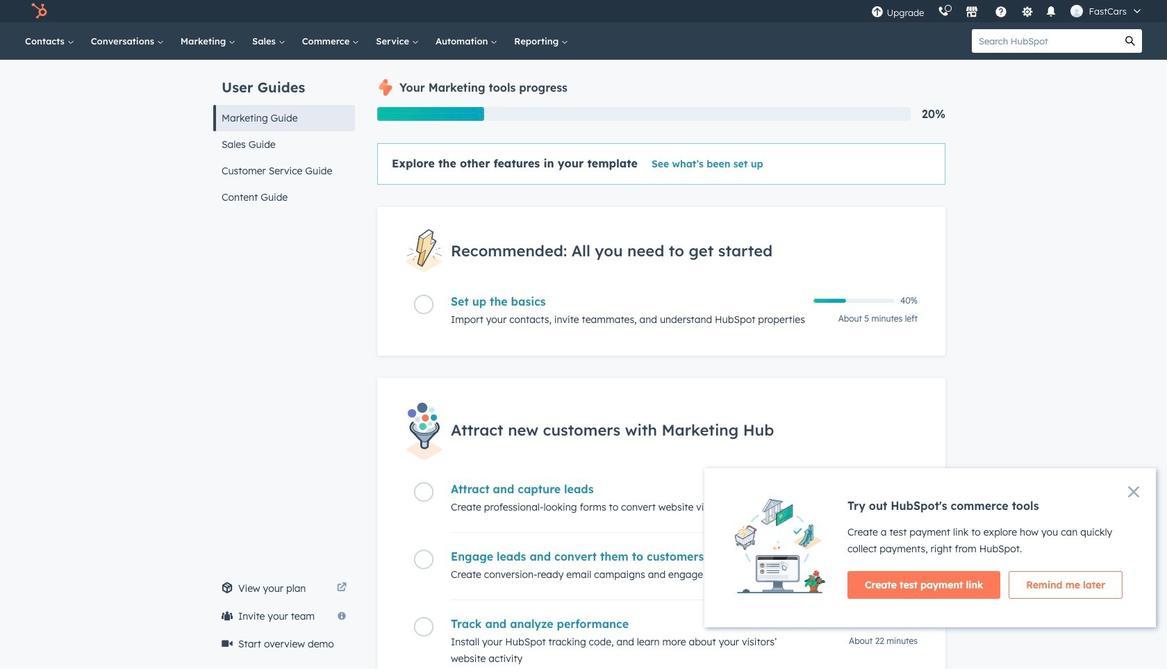 Task type: locate. For each thing, give the bounding box(es) containing it.
link opens in a new window image
[[337, 583, 347, 593]]

progress bar
[[377, 107, 484, 121]]

menu
[[865, 0, 1150, 22]]

close image
[[1128, 486, 1139, 497]]

marketplaces image
[[966, 6, 978, 19]]



Task type: vqa. For each thing, say whether or not it's contained in the screenshot.
the right a
no



Task type: describe. For each thing, give the bounding box(es) containing it.
link opens in a new window image
[[337, 580, 347, 597]]

user guides element
[[213, 60, 355, 210]]

christina overa image
[[1071, 5, 1083, 17]]

[object object] complete progress bar
[[814, 299, 846, 303]]

Search HubSpot search field
[[972, 29, 1118, 53]]



